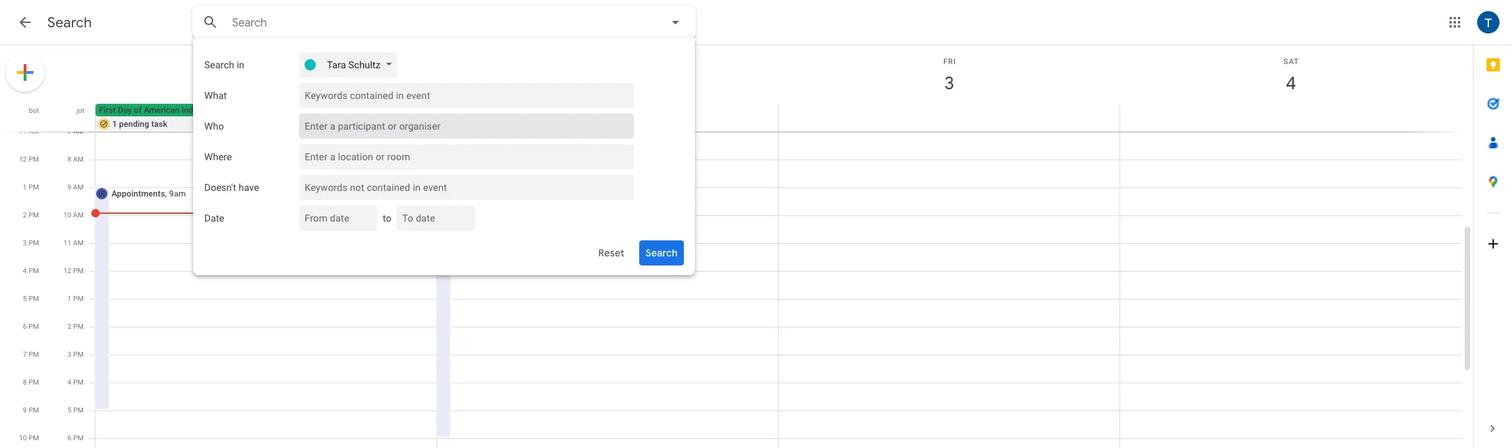 Task type: locate. For each thing, give the bounding box(es) containing it.
appointments , 9am
[[112, 189, 186, 199], [453, 189, 528, 199]]

1 horizontal spatial search
[[204, 59, 234, 70]]

0 horizontal spatial 10
[[19, 434, 27, 442]]

am
[[28, 128, 39, 135], [73, 128, 84, 135], [73, 155, 84, 163], [73, 183, 84, 191], [73, 211, 84, 219], [73, 239, 84, 247]]

1 vertical spatial 9
[[23, 406, 27, 414]]

1 vertical spatial 2
[[68, 323, 71, 330]]

12 pm
[[19, 155, 39, 163], [64, 267, 84, 275]]

jot
[[76, 107, 84, 114]]

0 vertical spatial 11 am
[[19, 128, 39, 135]]

1
[[112, 119, 117, 129], [23, 183, 27, 191], [68, 295, 71, 303]]

1 vertical spatial 1 pm
[[68, 295, 84, 303]]

0 horizontal spatial 6
[[23, 323, 27, 330]]

cell
[[96, 104, 437, 132], [437, 104, 778, 132], [778, 104, 1120, 132], [1120, 104, 1461, 132]]

1 horizontal spatial appointments
[[453, 189, 507, 199]]

0 horizontal spatial 6 pm
[[23, 323, 39, 330]]

1 vertical spatial 7
[[23, 351, 27, 358]]

3 cell from the left
[[778, 104, 1120, 132]]

what
[[204, 90, 227, 101]]

1 vertical spatial 6
[[68, 434, 71, 442]]

9 up '10 am'
[[67, 183, 71, 191]]

9 for 9 pm
[[23, 406, 27, 414]]

To date text field
[[403, 206, 464, 231]]

am down 9 am
[[73, 211, 84, 219]]

None search field
[[192, 6, 696, 275]]

, down the enter a location or room text field on the top left of page
[[507, 189, 509, 199]]

0 vertical spatial 12 pm
[[19, 155, 39, 163]]

1 , from the left
[[165, 189, 167, 199]]

From date text field
[[305, 206, 366, 231]]

2 vertical spatial 1
[[68, 295, 71, 303]]

1 horizontal spatial 8
[[67, 155, 71, 163]]

appointments
[[112, 189, 165, 199], [453, 189, 507, 199]]

10 down 9 am
[[63, 211, 71, 219]]

tara
[[327, 59, 346, 70]]

8 am
[[67, 155, 84, 163]]

0 horizontal spatial 11
[[19, 128, 27, 135]]

1 vertical spatial search
[[204, 59, 234, 70]]

0 vertical spatial search
[[47, 14, 92, 31]]

grid
[[0, 45, 1473, 448]]

0 horizontal spatial 8
[[23, 379, 27, 386]]

1 cell from the left
[[96, 104, 437, 132]]

10 am
[[63, 211, 84, 219]]

5 right 9 pm
[[68, 406, 71, 414]]

0 horizontal spatial 11 am
[[19, 128, 39, 135]]

9 pm
[[23, 406, 39, 414]]

6 up 7 pm
[[23, 323, 27, 330]]

3
[[944, 72, 954, 95], [23, 239, 27, 247], [68, 351, 71, 358]]

0 vertical spatial 1 pm
[[23, 183, 39, 191]]

2 cell from the left
[[437, 104, 778, 132]]

search right go back image
[[47, 14, 92, 31]]

row
[[89, 104, 1473, 132]]

schultz
[[348, 59, 380, 70]]

american
[[144, 105, 180, 115]]

9
[[67, 183, 71, 191], [23, 406, 27, 414]]

0 horizontal spatial 5 pm
[[23, 295, 39, 303]]

1 horizontal spatial 4 pm
[[68, 379, 84, 386]]

5 pm
[[23, 295, 39, 303], [68, 406, 84, 414]]

1 vertical spatial 10
[[19, 434, 27, 442]]

1 horizontal spatial 9am
[[511, 189, 528, 199]]

10
[[63, 211, 71, 219], [19, 434, 27, 442]]

7 up 8 am
[[67, 128, 71, 135]]

4
[[1285, 72, 1295, 95], [23, 267, 27, 275], [68, 379, 71, 386]]

1 horizontal spatial 9
[[67, 183, 71, 191]]

8
[[67, 155, 71, 163], [23, 379, 27, 386]]

4 inside sat 4
[[1285, 72, 1295, 95]]

0 horizontal spatial 9am
[[169, 189, 186, 199]]

,
[[165, 189, 167, 199], [507, 189, 509, 199]]

where
[[204, 151, 232, 162]]

12 pm down '10 am'
[[64, 267, 84, 275]]

cell containing first day of american indian heritage month
[[96, 104, 437, 132]]

11
[[19, 128, 27, 135], [63, 239, 71, 247]]

8 up 9 am
[[67, 155, 71, 163]]

doesn't
[[204, 182, 236, 193]]

appointments down the enter a location or room text field on the top left of page
[[453, 189, 507, 199]]

1 pending task button
[[96, 118, 429, 130]]

have
[[239, 182, 259, 193]]

appointments right 9 am
[[112, 189, 165, 199]]

first day of american indian heritage month button
[[96, 104, 429, 116]]

tara schultz
[[327, 59, 380, 70]]

1 vertical spatial 12
[[64, 267, 71, 275]]

, left doesn't
[[165, 189, 167, 199]]

1 horizontal spatial 2
[[68, 323, 71, 330]]

4 pm
[[23, 267, 39, 275], [68, 379, 84, 386]]

5 pm up 7 pm
[[23, 295, 39, 303]]

11 left 7 am
[[19, 128, 27, 135]]

pm
[[29, 155, 39, 163], [29, 183, 39, 191], [29, 211, 39, 219], [29, 239, 39, 247], [29, 267, 39, 275], [73, 267, 84, 275], [29, 295, 39, 303], [73, 295, 84, 303], [29, 323, 39, 330], [73, 323, 84, 330], [29, 351, 39, 358], [73, 351, 84, 358], [29, 379, 39, 386], [73, 379, 84, 386], [29, 406, 39, 414], [73, 406, 84, 414], [29, 434, 39, 442], [73, 434, 84, 442]]

search for search
[[47, 14, 92, 31]]

6 pm right 10 pm
[[68, 434, 84, 442]]

11 am down '10 am'
[[63, 239, 84, 247]]

1 vertical spatial 2 pm
[[68, 323, 84, 330]]

task
[[151, 119, 167, 129]]

0 horizontal spatial 5
[[23, 295, 27, 303]]

2 vertical spatial 3
[[68, 351, 71, 358]]

to
[[383, 213, 391, 224]]

1 horizontal spatial 4
[[68, 379, 71, 386]]

8 pm
[[23, 379, 39, 386]]

7 for 7 am
[[67, 128, 71, 135]]

5 pm right 9 pm
[[68, 406, 84, 414]]

1 vertical spatial 11
[[63, 239, 71, 247]]

first day of american indian heritage month
[[99, 105, 265, 115]]

1 horizontal spatial 10
[[63, 211, 71, 219]]

am up 9 am
[[73, 155, 84, 163]]

11 am
[[19, 128, 39, 135], [63, 239, 84, 247]]

6
[[23, 323, 27, 330], [68, 434, 71, 442]]

search inside search box
[[204, 59, 234, 70]]

0 horizontal spatial search
[[47, 14, 92, 31]]

1 9am from the left
[[169, 189, 186, 199]]

pending
[[119, 119, 149, 129]]

1 vertical spatial 5
[[68, 406, 71, 414]]

2 horizontal spatial 3
[[944, 72, 954, 95]]

7 pm
[[23, 351, 39, 358]]

0 vertical spatial 1
[[112, 119, 117, 129]]

row containing first day of american indian heritage month
[[89, 104, 1473, 132]]

search
[[47, 14, 92, 31], [204, 59, 234, 70]]

search heading
[[47, 14, 92, 31]]

0 horizontal spatial ,
[[165, 189, 167, 199]]

day
[[118, 105, 132, 115]]

1 pm
[[23, 183, 39, 191], [68, 295, 84, 303]]

2 pm
[[23, 211, 39, 219], [68, 323, 84, 330]]

2 horizontal spatial 4
[[1285, 72, 1295, 95]]

1 pending task
[[112, 119, 167, 129]]

Keywords contained in event text field
[[305, 83, 623, 108]]

6 pm up 7 pm
[[23, 323, 39, 330]]

0 horizontal spatial 2
[[23, 211, 27, 219]]

search options image
[[662, 8, 689, 36]]

0 vertical spatial 4 pm
[[23, 267, 39, 275]]

0 horizontal spatial 7
[[23, 351, 27, 358]]

0 horizontal spatial 1 pm
[[23, 183, 39, 191]]

0 horizontal spatial 4
[[23, 267, 27, 275]]

1 horizontal spatial appointments , 9am
[[453, 189, 528, 199]]

6 right 10 pm
[[68, 434, 71, 442]]

0 vertical spatial 10
[[63, 211, 71, 219]]

9am left doesn't
[[169, 189, 186, 199]]

2 9am from the left
[[511, 189, 528, 199]]

search for search in
[[204, 59, 234, 70]]

1 horizontal spatial 7
[[67, 128, 71, 135]]

1 vertical spatial 12 pm
[[64, 267, 84, 275]]

date
[[204, 213, 224, 224]]

1 horizontal spatial 1
[[68, 295, 71, 303]]

12 down '10 am'
[[64, 267, 71, 275]]

1 vertical spatial 3 pm
[[68, 351, 84, 358]]

8 up 9 pm
[[23, 379, 27, 386]]

1 vertical spatial 8
[[23, 379, 27, 386]]

1 horizontal spatial 5
[[68, 406, 71, 414]]

1 horizontal spatial 3 pm
[[68, 351, 84, 358]]

1 vertical spatial 11 am
[[63, 239, 84, 247]]

12 pm left 8 am
[[19, 155, 39, 163]]

9 up 10 pm
[[23, 406, 27, 414]]

search left in
[[204, 59, 234, 70]]

5
[[23, 295, 27, 303], [68, 406, 71, 414]]

0 vertical spatial 7
[[67, 128, 71, 135]]

0 horizontal spatial appointments , 9am
[[112, 189, 186, 199]]

1 horizontal spatial 6 pm
[[68, 434, 84, 442]]

Search text field
[[232, 16, 628, 30]]

0 vertical spatial 9
[[67, 183, 71, 191]]

9am down the enter a location or room text field on the top left of page
[[511, 189, 528, 199]]

0 vertical spatial 8
[[67, 155, 71, 163]]

2 horizontal spatial 1
[[112, 119, 117, 129]]

0 vertical spatial 12
[[19, 155, 27, 163]]

0 horizontal spatial 1
[[23, 183, 27, 191]]

3 link
[[934, 68, 966, 100]]

heritage
[[207, 105, 239, 115]]

am down "bot"
[[28, 128, 39, 135]]

0 horizontal spatial appointments
[[112, 189, 165, 199]]

am down the jot in the top of the page
[[73, 128, 84, 135]]

0 vertical spatial 3
[[944, 72, 954, 95]]

5 up 7 pm
[[23, 295, 27, 303]]

12 left 8 am
[[19, 155, 27, 163]]

6 pm
[[23, 323, 39, 330], [68, 434, 84, 442]]

doesn't have
[[204, 182, 259, 193]]

1 horizontal spatial ,
[[507, 189, 509, 199]]

7 up 8 pm
[[23, 351, 27, 358]]

11 am down "bot"
[[19, 128, 39, 135]]

1 horizontal spatial 3
[[68, 351, 71, 358]]

0 vertical spatial 4
[[1285, 72, 1295, 95]]

fri 3
[[943, 57, 956, 95]]

3 pm
[[23, 239, 39, 247], [68, 351, 84, 358]]

9am
[[169, 189, 186, 199], [511, 189, 528, 199]]

0 horizontal spatial 2 pm
[[23, 211, 39, 219]]

7
[[67, 128, 71, 135], [23, 351, 27, 358]]

1 horizontal spatial 2 pm
[[68, 323, 84, 330]]

11 down '10 am'
[[63, 239, 71, 247]]

tab list
[[1474, 45, 1512, 409]]

1 vertical spatial 4
[[23, 267, 27, 275]]

1 horizontal spatial 5 pm
[[68, 406, 84, 414]]

1 horizontal spatial 11
[[63, 239, 71, 247]]

0 vertical spatial 11
[[19, 128, 27, 135]]

0 vertical spatial 3 pm
[[23, 239, 39, 247]]

sat
[[1284, 57, 1299, 66]]

12
[[19, 155, 27, 163], [64, 267, 71, 275]]

0 horizontal spatial 4 pm
[[23, 267, 39, 275]]

2
[[23, 211, 27, 219], [68, 323, 71, 330]]

10 down 9 pm
[[19, 434, 27, 442]]

8 for 8 pm
[[23, 379, 27, 386]]

10 for 10 am
[[63, 211, 71, 219]]

1 horizontal spatial 12 pm
[[64, 267, 84, 275]]

0 horizontal spatial 3
[[23, 239, 27, 247]]

0 horizontal spatial 3 pm
[[23, 239, 39, 247]]

0 horizontal spatial 9
[[23, 406, 27, 414]]

1 vertical spatial 1
[[23, 183, 27, 191]]



Task type: describe. For each thing, give the bounding box(es) containing it.
7 am
[[67, 128, 84, 135]]

0 horizontal spatial 12 pm
[[19, 155, 39, 163]]

2 appointments from the left
[[453, 189, 507, 199]]

1 appointments from the left
[[112, 189, 165, 199]]

7 for 7 pm
[[23, 351, 27, 358]]

first
[[99, 105, 116, 115]]

grid containing 3
[[0, 45, 1473, 448]]

1 vertical spatial 6 pm
[[68, 434, 84, 442]]

1 horizontal spatial 6
[[68, 434, 71, 442]]

bot
[[29, 107, 39, 114]]

0 vertical spatial 2
[[23, 211, 27, 219]]

8 for 8 am
[[67, 155, 71, 163]]

3 inside "fri 3"
[[944, 72, 954, 95]]

1 inside button
[[112, 119, 117, 129]]

Enter a location or room text field
[[305, 144, 623, 169]]

Keywords not contained in event text field
[[305, 175, 623, 200]]

2 appointments , 9am from the left
[[453, 189, 528, 199]]

1 horizontal spatial 1 pm
[[68, 295, 84, 303]]

0 vertical spatial 6 pm
[[23, 323, 39, 330]]

1 vertical spatial 3
[[23, 239, 27, 247]]

1 vertical spatial 4 pm
[[68, 379, 84, 386]]

4 cell from the left
[[1120, 104, 1461, 132]]

sat 4
[[1284, 57, 1299, 95]]

in
[[237, 59, 244, 70]]

10 pm
[[19, 434, 39, 442]]

go back image
[[17, 14, 33, 31]]

10 for 10 pm
[[19, 434, 27, 442]]

1 vertical spatial 5 pm
[[68, 406, 84, 414]]

1 horizontal spatial 12
[[64, 267, 71, 275]]

search in
[[204, 59, 244, 70]]

fri
[[943, 57, 956, 66]]

none search field containing search in
[[192, 6, 696, 275]]

0 vertical spatial 5
[[23, 295, 27, 303]]

who
[[204, 121, 224, 132]]

am down 8 am
[[73, 183, 84, 191]]

9 for 9 am
[[67, 183, 71, 191]]

0 vertical spatial 6
[[23, 323, 27, 330]]

0 vertical spatial 5 pm
[[23, 295, 39, 303]]

1 appointments , 9am from the left
[[112, 189, 186, 199]]

0 horizontal spatial 12
[[19, 155, 27, 163]]

row inside grid
[[89, 104, 1473, 132]]

9 am
[[67, 183, 84, 191]]

2 , from the left
[[507, 189, 509, 199]]

month
[[241, 105, 265, 115]]

of
[[134, 105, 142, 115]]

am down '10 am'
[[73, 239, 84, 247]]

indian
[[182, 105, 205, 115]]

Enter a participant or organiser text field
[[305, 114, 623, 139]]

search image
[[197, 8, 224, 36]]

1 horizontal spatial 11 am
[[63, 239, 84, 247]]

0 vertical spatial 2 pm
[[23, 211, 39, 219]]

2 vertical spatial 4
[[68, 379, 71, 386]]

4 link
[[1275, 68, 1307, 100]]



Task type: vqa. For each thing, say whether or not it's contained in the screenshot.
the bottommost the 11
yes



